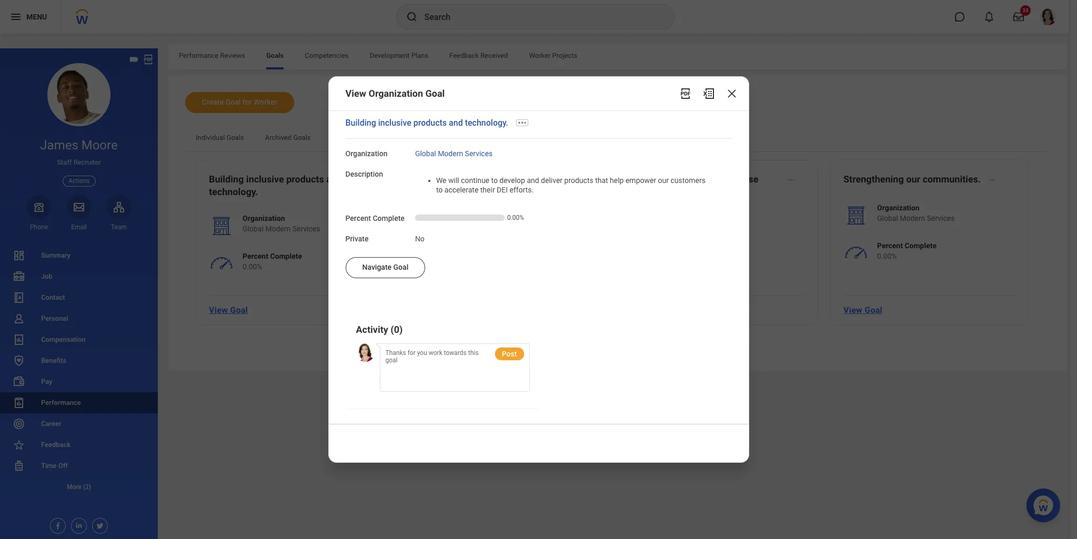 Task type: locate. For each thing, give the bounding box(es) containing it.
percent for building inclusive products and technology.
[[243, 252, 269, 261]]

global inside dialog
[[415, 150, 436, 158]]

inclusive for building inclusive products and technology. link at the left of the page
[[378, 118, 412, 128]]

individual goals
[[196, 134, 244, 142]]

that
[[596, 176, 609, 185]]

0 horizontal spatial building
[[209, 174, 244, 185]]

accelerate
[[445, 186, 479, 195]]

feedback left received
[[450, 52, 479, 60]]

1 horizontal spatial building inclusive products and technology.
[[346, 118, 509, 128]]

related actions image up percent complete
[[365, 176, 372, 184]]

empower
[[626, 176, 657, 185]]

view for building inclusive products and technology.
[[209, 305, 228, 315]]

will
[[449, 176, 460, 185]]

1 horizontal spatial building
[[346, 118, 376, 128]]

global modern services inside dialog
[[415, 150, 493, 158]]

post button
[[495, 348, 524, 361]]

tab list containing individual goals
[[185, 126, 1051, 152]]

twitter image
[[93, 519, 104, 531]]

list containing summary
[[0, 245, 158, 498]]

percent complete 0.00% for our
[[878, 242, 937, 261]]

description we will continue to develop and deliver products that help empower our customers to accelerate their dei efforts.
[[346, 170, 708, 195]]

list
[[0, 245, 158, 498]]

0 horizontal spatial 0.00%
[[243, 263, 263, 271]]

technology. for building inclusive products and technology. link at the left of the page
[[465, 118, 509, 128]]

0 horizontal spatial products
[[287, 174, 324, 185]]

2 related actions image from the left
[[573, 176, 580, 184]]

develop
[[500, 176, 526, 185]]

developing
[[679, 174, 726, 185]]

we
[[436, 176, 447, 185]]

performance inside performance link
[[41, 399, 81, 407]]

1 vertical spatial global modern services
[[454, 214, 532, 223]]

building for building inclusive products and technology. element
[[209, 174, 244, 185]]

complete for building inclusive products and technology.
[[270, 252, 302, 261]]

worker right the for
[[254, 98, 277, 106]]

for
[[243, 98, 252, 106]]

1 vertical spatial worker
[[254, 98, 277, 106]]

our right hiring
[[659, 176, 669, 185]]

workday assistant region
[[1027, 485, 1065, 523]]

pay image
[[13, 376, 25, 389]]

global modern services element down strengthening our communities. element
[[878, 213, 956, 224]]

0 vertical spatial tab list
[[169, 44, 1067, 70]]

worker inside button
[[254, 98, 277, 106]]

percent
[[346, 214, 371, 223], [878, 242, 904, 250], [243, 252, 269, 261]]

modern
[[438, 150, 463, 158], [477, 214, 503, 223], [901, 214, 926, 223], [266, 225, 291, 233]]

related actions image
[[365, 176, 372, 184], [573, 176, 580, 184], [788, 176, 796, 184], [990, 176, 997, 184]]

1 horizontal spatial feedback
[[450, 52, 479, 60]]

inclusive inside dialog
[[378, 118, 412, 128]]

building inclusive products and technology. inside dialog
[[346, 118, 509, 128]]

navigate goal
[[363, 263, 409, 272]]

james moore
[[40, 138, 118, 153]]

0 horizontal spatial global modern services element
[[243, 224, 320, 234]]

organization inside tab list
[[332, 134, 371, 142]]

post
[[502, 350, 517, 359]]

goals
[[266, 52, 284, 60], [227, 134, 244, 142], [293, 134, 311, 142], [373, 134, 390, 142]]

products down archived goals
[[287, 174, 324, 185]]

1 horizontal spatial organization global modern services
[[878, 204, 956, 223]]

performance
[[179, 52, 219, 60], [41, 399, 81, 407]]

to down we
[[436, 186, 443, 195]]

building inclusive products and technology.
[[346, 118, 509, 128], [209, 174, 342, 197]]

goals right archived
[[293, 134, 311, 142]]

0 horizontal spatial inclusive
[[246, 174, 284, 185]]

1 vertical spatial complete
[[905, 242, 937, 250]]

organization
[[369, 88, 423, 99], [332, 134, 371, 142], [346, 150, 388, 158], [878, 204, 920, 212], [243, 214, 285, 223]]

facebook image
[[51, 519, 62, 531]]

and
[[449, 118, 463, 128], [327, 174, 342, 185], [661, 174, 676, 185], [527, 176, 540, 185]]

1 horizontal spatial view
[[346, 88, 367, 99]]

feedback up time off
[[41, 441, 71, 449]]

0.00% element for our
[[878, 251, 937, 262]]

organization up "description"
[[332, 134, 371, 142]]

1 vertical spatial to
[[436, 186, 443, 195]]

create
[[202, 98, 224, 106]]

our left communities.
[[907, 174, 921, 185]]

profile logan mcneil element
[[1034, 5, 1064, 28]]

3 related actions image from the left
[[788, 176, 796, 184]]

products inside description we will continue to develop and deliver products that help empower our customers to accelerate their dei efforts.
[[565, 176, 594, 185]]

0 vertical spatial feedback
[[450, 52, 479, 60]]

1 horizontal spatial performance
[[179, 52, 219, 60]]

0 horizontal spatial organization global modern services
[[243, 214, 320, 233]]

0 horizontal spatial technology.
[[209, 186, 258, 197]]

0 horizontal spatial percent
[[243, 252, 269, 261]]

our
[[907, 174, 921, 185], [659, 176, 669, 185]]

building down individual goals
[[209, 174, 244, 185]]

organization down building inclusive products and technology. element
[[243, 214, 285, 223]]

global modern services for "global modern services" element to the middle
[[454, 214, 532, 223]]

2 vertical spatial percent
[[243, 252, 269, 261]]

performance left reviews
[[179, 52, 219, 60]]

goals for archived goals
[[293, 134, 311, 142]]

1 vertical spatial building
[[209, 174, 244, 185]]

1 vertical spatial percent
[[878, 242, 904, 250]]

global modern services
[[415, 150, 493, 158], [454, 214, 532, 223]]

excel image
[[703, 88, 715, 100]]

summary image
[[13, 250, 25, 262]]

to up their in the top left of the page
[[492, 176, 498, 185]]

1 horizontal spatial worker
[[529, 52, 551, 60]]

inclusive down view organization goal
[[378, 118, 412, 128]]

development plans
[[370, 52, 429, 60]]

(0)
[[391, 324, 403, 335]]

modern up cultivating
[[438, 150, 463, 158]]

0.00% element
[[878, 251, 937, 262], [243, 262, 302, 272]]

goals right individual
[[227, 134, 244, 142]]

organization down organization goals
[[346, 150, 388, 158]]

global modern services element down building inclusive products and technology. element
[[243, 224, 320, 234]]

1 horizontal spatial our
[[907, 174, 921, 185]]

goals for individual goals
[[227, 134, 244, 142]]

0 horizontal spatial performance
[[41, 399, 81, 407]]

0 horizontal spatial worker
[[254, 98, 277, 106]]

0 horizontal spatial our
[[659, 176, 669, 185]]

dei
[[497, 186, 508, 195]]

0 vertical spatial building inclusive products and technology.
[[346, 118, 509, 128]]

technology. inside dialog
[[465, 118, 509, 128]]

to
[[492, 176, 498, 185], [436, 186, 443, 195]]

related actions image right communities.
[[990, 176, 997, 184]]

0 horizontal spatial feedback
[[41, 441, 71, 449]]

and left "description"
[[327, 174, 342, 185]]

building inside dialog
[[346, 118, 376, 128]]

1 horizontal spatial technology.
[[465, 118, 509, 128]]

and inside hiring and developing diverse talent.
[[661, 174, 676, 185]]

1 view goal from the left
[[209, 305, 248, 315]]

1 horizontal spatial view goal button
[[840, 300, 887, 321]]

1 horizontal spatial 0.00%
[[508, 214, 525, 222]]

global modern services up will
[[415, 150, 493, 158]]

related actions image right deliver
[[573, 176, 580, 184]]

0 horizontal spatial percent complete 0.00%
[[243, 252, 302, 271]]

1 horizontal spatial percent complete 0.00%
[[878, 242, 937, 261]]

view printable version (pdf) image
[[143, 54, 154, 65]]

2 horizontal spatial percent
[[878, 242, 904, 250]]

inclusive inside building inclusive products and technology.
[[246, 174, 284, 185]]

contact
[[41, 294, 65, 302]]

projects
[[553, 52, 578, 60]]

global modern services down their in the top left of the page
[[454, 214, 532, 223]]

1 view goal button from the left
[[205, 300, 252, 321]]

0 horizontal spatial 0.00% element
[[243, 262, 302, 272]]

2 view goal button from the left
[[840, 300, 887, 321]]

products
[[414, 118, 447, 128], [287, 174, 324, 185], [565, 176, 594, 185]]

actions button
[[63, 176, 96, 187]]

0 vertical spatial global modern services
[[415, 150, 493, 158]]

0 vertical spatial complete
[[373, 214, 405, 223]]

products for building inclusive products and technology. element
[[287, 174, 324, 185]]

1 vertical spatial tab list
[[185, 126, 1051, 152]]

0 horizontal spatial view
[[209, 305, 228, 315]]

goals up "description"
[[373, 134, 390, 142]]

feedback
[[450, 52, 479, 60], [41, 441, 71, 449]]

worker
[[529, 52, 551, 60], [254, 98, 277, 106]]

create goal for worker button
[[185, 92, 294, 113]]

view goal button for strengthening our communities.
[[840, 300, 887, 321]]

0 horizontal spatial view goal
[[209, 305, 248, 315]]

tab list containing performance reviews
[[169, 44, 1067, 70]]

view for strengthening our communities.
[[844, 305, 863, 315]]

2 vertical spatial complete
[[270, 252, 302, 261]]

global down accelerate
[[454, 214, 475, 223]]

global modern services element down their in the top left of the page
[[454, 213, 532, 224]]

private
[[346, 235, 369, 243]]

2 horizontal spatial products
[[565, 176, 594, 185]]

inclusive down archived
[[246, 174, 284, 185]]

1 related actions image from the left
[[365, 176, 372, 184]]

culture
[[477, 174, 506, 185]]

building inclusive products and technology. for building inclusive products and technology. link at the left of the page
[[346, 118, 509, 128]]

view
[[346, 88, 367, 99], [209, 305, 228, 315], [844, 305, 863, 315]]

complete for strengthening our communities.
[[905, 242, 937, 250]]

hiring and developing diverse talent. element
[[632, 173, 780, 201]]

global
[[415, 150, 436, 158], [454, 214, 475, 223], [878, 214, 899, 223], [243, 225, 264, 233]]

employee photo image
[[356, 344, 375, 362]]

goal inside create goal for worker button
[[226, 98, 241, 106]]

services down communities.
[[928, 214, 956, 223]]

building inclusive products and technology. down archived
[[209, 174, 342, 197]]

modern down their in the top left of the page
[[477, 214, 503, 223]]

1 vertical spatial building inclusive products and technology.
[[209, 174, 342, 197]]

and right hiring
[[661, 174, 676, 185]]

recruiter
[[74, 159, 101, 166]]

0 vertical spatial inclusive
[[378, 118, 412, 128]]

strengthening our communities.
[[844, 174, 982, 185]]

4 related actions image from the left
[[990, 176, 997, 184]]

view goal button
[[205, 300, 252, 321], [840, 300, 887, 321]]

global modern services element
[[454, 213, 532, 224], [878, 213, 956, 224], [243, 224, 320, 234]]

worker left projects
[[529, 52, 551, 60]]

banner
[[0, 0, 1070, 34]]

0 vertical spatial performance
[[179, 52, 219, 60]]

2 horizontal spatial complete
[[905, 242, 937, 250]]

belonging.
[[520, 174, 565, 185]]

1 horizontal spatial view goal
[[844, 305, 883, 315]]

activity (0)
[[356, 324, 403, 335]]

technology.
[[465, 118, 509, 128], [209, 186, 258, 197]]

related actions image right the diverse
[[788, 176, 796, 184]]

0 vertical spatial 0.00%
[[508, 214, 525, 222]]

complete
[[373, 214, 405, 223], [905, 242, 937, 250], [270, 252, 302, 261]]

customers
[[671, 176, 706, 185]]

2 horizontal spatial global modern services element
[[878, 213, 956, 224]]

pdf image
[[680, 88, 692, 100]]

compensation image
[[13, 334, 25, 347]]

talent.
[[632, 186, 660, 197]]

related actions image for cultivating a culture of belonging.
[[573, 176, 580, 184]]

services up a
[[465, 150, 493, 158]]

products up global modern services link
[[414, 118, 447, 128]]

benefits image
[[13, 355, 25, 368]]

hiring
[[632, 174, 658, 185]]

technology. inside building inclusive products and technology.
[[209, 186, 258, 197]]

products inside building inclusive products and technology.
[[287, 174, 324, 185]]

1 horizontal spatial percent
[[346, 214, 371, 223]]

1 vertical spatial technology.
[[209, 186, 258, 197]]

1 horizontal spatial products
[[414, 118, 447, 128]]

1 horizontal spatial complete
[[373, 214, 405, 223]]

2 horizontal spatial view
[[844, 305, 863, 315]]

cultivating a culture of belonging. element
[[421, 173, 565, 188]]

feedback inside navigation pane region
[[41, 441, 71, 449]]

james
[[40, 138, 78, 153]]

dialog
[[328, 76, 750, 463]]

search image
[[406, 11, 418, 23]]

2 view goal from the left
[[844, 305, 883, 315]]

0 horizontal spatial to
[[436, 186, 443, 195]]

linkedin image
[[72, 519, 83, 530]]

summary link
[[0, 245, 158, 266]]

2 vertical spatial 0.00%
[[243, 263, 263, 271]]

organization down development plans
[[369, 88, 423, 99]]

products left the that
[[565, 176, 594, 185]]

compensation link
[[0, 330, 158, 351]]

1 vertical spatial 0.00%
[[878, 252, 898, 261]]

1 horizontal spatial global modern services element
[[454, 213, 532, 224]]

performance inside tab list
[[179, 52, 219, 60]]

career
[[41, 420, 61, 428]]

navigate
[[363, 263, 392, 272]]

modern inside "global modern services" element
[[477, 214, 503, 223]]

1 vertical spatial performance
[[41, 399, 81, 407]]

building inside building inclusive products and technology.
[[209, 174, 244, 185]]

0 vertical spatial worker
[[529, 52, 551, 60]]

2 horizontal spatial 0.00%
[[878, 252, 898, 261]]

phone button
[[27, 195, 51, 232]]

performance up career
[[41, 399, 81, 407]]

1 horizontal spatial 0.00% element
[[878, 251, 937, 262]]

dialog containing view organization goal
[[328, 76, 750, 463]]

and up the efforts.
[[527, 176, 540, 185]]

0 vertical spatial to
[[492, 176, 498, 185]]

1 horizontal spatial inclusive
[[378, 118, 412, 128]]

time off
[[41, 462, 68, 470]]

building inclusive products and technology. up global modern services link
[[346, 118, 509, 128]]

benefits
[[41, 357, 66, 365]]

0.00% element for inclusive
[[243, 262, 302, 272]]

pay
[[41, 378, 52, 386]]

organization global modern services down strengthening our communities. element
[[878, 204, 956, 223]]

0 vertical spatial percent
[[346, 214, 371, 223]]

organization global modern services down building inclusive products and technology. element
[[243, 214, 320, 233]]

percent complete
[[346, 214, 405, 223]]

0 vertical spatial building
[[346, 118, 376, 128]]

1 vertical spatial inclusive
[[246, 174, 284, 185]]

building up organization goals
[[346, 118, 376, 128]]

1 vertical spatial feedback
[[41, 441, 71, 449]]

1 horizontal spatial to
[[492, 176, 498, 185]]

strengthening
[[844, 174, 905, 185]]

0 vertical spatial technology.
[[465, 118, 509, 128]]

0 horizontal spatial view goal button
[[205, 300, 252, 321]]

job link
[[0, 266, 158, 288]]

of
[[509, 174, 517, 185]]

percent complete 0.00%
[[878, 242, 937, 261], [243, 252, 302, 271]]

activity
[[356, 324, 389, 335]]

view team image
[[113, 201, 125, 214]]

help
[[610, 176, 624, 185]]

inclusive
[[378, 118, 412, 128], [246, 174, 284, 185]]

mail image
[[73, 201, 85, 214]]

0 horizontal spatial building inclusive products and technology.
[[209, 174, 342, 197]]

inclusive for building inclusive products and technology. element
[[246, 174, 284, 185]]

worker projects
[[529, 52, 578, 60]]

technology. for building inclusive products and technology. element
[[209, 186, 258, 197]]

tab list
[[169, 44, 1067, 70], [185, 126, 1051, 152]]

view goal
[[209, 305, 248, 315], [844, 305, 883, 315]]

services
[[465, 150, 493, 158], [504, 214, 532, 223], [928, 214, 956, 223], [293, 225, 320, 233]]

0.00%
[[508, 214, 525, 222], [878, 252, 898, 261], [243, 263, 263, 271]]

0 horizontal spatial complete
[[270, 252, 302, 261]]

performance for performance reviews
[[179, 52, 219, 60]]

percent complete element
[[415, 208, 531, 229]]

performance image
[[13, 397, 25, 410]]

description
[[346, 170, 383, 178]]

global down building inclusive products and technology. link at the left of the page
[[415, 150, 436, 158]]



Task type: describe. For each thing, give the bounding box(es) containing it.
feedback image
[[13, 439, 25, 452]]

modern down strengthening our communities. element
[[901, 214, 926, 223]]

no
[[415, 235, 425, 243]]

services down building inclusive products and technology. element
[[293, 225, 320, 233]]

off
[[58, 462, 68, 470]]

view organization goal
[[346, 88, 445, 99]]

team link
[[107, 195, 131, 232]]

individual
[[196, 134, 225, 142]]

organization goals
[[332, 134, 390, 142]]

cultivating a culture of belonging.
[[421, 174, 565, 185]]

goals for organization goals
[[373, 134, 390, 142]]

global down building inclusive products and technology. element
[[243, 225, 264, 233]]

navigate goal button
[[346, 257, 426, 278]]

navigation pane region
[[0, 48, 158, 540]]

view inside dialog
[[346, 88, 367, 99]]

job
[[41, 273, 53, 281]]

benefits link
[[0, 351, 158, 372]]

feedback for feedback
[[41, 441, 71, 449]]

cultivating
[[421, 174, 467, 185]]

job image
[[13, 271, 25, 283]]

their
[[481, 186, 495, 195]]

building inclusive products and technology. element
[[209, 173, 357, 201]]

competencies
[[305, 52, 349, 60]]

performance for performance
[[41, 399, 81, 407]]

staff
[[57, 159, 72, 166]]

archived
[[265, 134, 292, 142]]

feedback received
[[450, 52, 508, 60]]

compensation
[[41, 336, 86, 344]]

and inside description we will continue to develop and deliver products that help empower our customers to accelerate their dei efforts.
[[527, 176, 540, 185]]

global modern services element for building inclusive products and technology.
[[243, 224, 320, 234]]

view goal for strengthening our communities.
[[844, 305, 883, 315]]

feedback link
[[0, 435, 158, 456]]

and inside building inclusive products and technology.
[[327, 174, 342, 185]]

performance reviews
[[179, 52, 245, 60]]

percent for strengthening our communities.
[[878, 242, 904, 250]]

a
[[469, 174, 474, 185]]

summary
[[41, 252, 70, 260]]

phone image
[[32, 201, 46, 214]]

strengthening our communities. element
[[844, 173, 982, 188]]

moore
[[81, 138, 118, 153]]

team
[[111, 224, 127, 231]]

private element
[[415, 229, 425, 244]]

organization global modern services for our
[[878, 204, 956, 223]]

contact link
[[0, 288, 158, 309]]

modern down building inclusive products and technology. element
[[266, 225, 291, 233]]

view goal for building inclusive products and technology.
[[209, 305, 248, 315]]

tag image
[[128, 54, 140, 65]]

building inclusive products and technology. for building inclusive products and technology. element
[[209, 174, 342, 197]]

services inside dialog
[[465, 150, 493, 158]]

create goal for worker
[[202, 98, 277, 106]]

organization global modern services for inclusive
[[243, 214, 320, 233]]

global modern services element for strengthening our communities.
[[878, 213, 956, 224]]

inbox large image
[[1014, 12, 1025, 22]]

percent complete 0.00% for inclusive
[[243, 252, 302, 271]]

phone james moore element
[[27, 223, 51, 232]]

global modern services for global modern services link
[[415, 150, 493, 158]]

hiring and developing diverse talent.
[[632, 174, 759, 197]]

received
[[481, 52, 508, 60]]

building for building inclusive products and technology. link at the left of the page
[[346, 118, 376, 128]]

time
[[41, 462, 57, 470]]

contact image
[[13, 292, 25, 304]]

x image
[[726, 88, 739, 100]]

plans
[[412, 52, 429, 60]]

tab list for individual goals
[[169, 44, 1067, 70]]

tab list for cultivating a culture of belonging.
[[185, 126, 1051, 152]]

reviews
[[220, 52, 245, 60]]

modern inside global modern services link
[[438, 150, 463, 158]]

goal inside navigate goal button
[[394, 263, 409, 272]]

time off image
[[13, 460, 25, 473]]

feedback for feedback received
[[450, 52, 479, 60]]

personal
[[41, 315, 68, 323]]

pay link
[[0, 372, 158, 393]]

time off link
[[0, 456, 158, 477]]

efforts.
[[510, 186, 534, 195]]

global down strengthening
[[878, 214, 899, 223]]

goals right reviews
[[266, 52, 284, 60]]

email button
[[67, 195, 91, 232]]

building inclusive products and technology. link
[[346, 118, 509, 128]]

phone
[[30, 224, 48, 231]]

organization down strengthening our communities. element
[[878, 204, 920, 212]]

development
[[370, 52, 410, 60]]

actions
[[69, 177, 90, 185]]

personal image
[[13, 313, 25, 325]]

archived goals
[[265, 134, 311, 142]]

email
[[71, 224, 87, 231]]

view goal button for building inclusive products and technology.
[[205, 300, 252, 321]]

staff recruiter
[[57, 159, 101, 166]]

0.00% inside percent complete element
[[508, 214, 525, 222]]

services down the efforts.
[[504, 214, 532, 223]]

our inside strengthening our communities. element
[[907, 174, 921, 185]]

continue
[[461, 176, 490, 185]]

products for building inclusive products and technology. link at the left of the page
[[414, 118, 447, 128]]

related actions image for building inclusive products and technology.
[[365, 176, 372, 184]]

percent inside dialog
[[346, 214, 371, 223]]

0.00% for building inclusive products and technology.
[[243, 263, 263, 271]]

related actions image for hiring and developing diverse talent.
[[788, 176, 796, 184]]

notifications large image
[[985, 12, 995, 22]]

related actions image for strengthening our communities.
[[990, 176, 997, 184]]

global modern services link
[[415, 147, 493, 158]]

action bar region
[[329, 425, 749, 453]]

communities.
[[923, 174, 982, 185]]

and up global modern services link
[[449, 118, 463, 128]]

email james moore element
[[67, 223, 91, 232]]

diverse
[[728, 174, 759, 185]]

our inside description we will continue to develop and deliver products that help empower our customers to accelerate their dei efforts.
[[659, 176, 669, 185]]

team james moore element
[[107, 223, 131, 232]]

career link
[[0, 414, 158, 435]]

deliver
[[541, 176, 563, 185]]

personal link
[[0, 309, 158, 330]]

0.00% for strengthening our communities.
[[878, 252, 898, 261]]

Process Comment text field
[[386, 344, 490, 392]]

career image
[[13, 418, 25, 431]]

performance link
[[0, 393, 158, 414]]



Task type: vqa. For each thing, say whether or not it's contained in the screenshot.
Building inclusive products and technology. element's TECHNOLOGY.
yes



